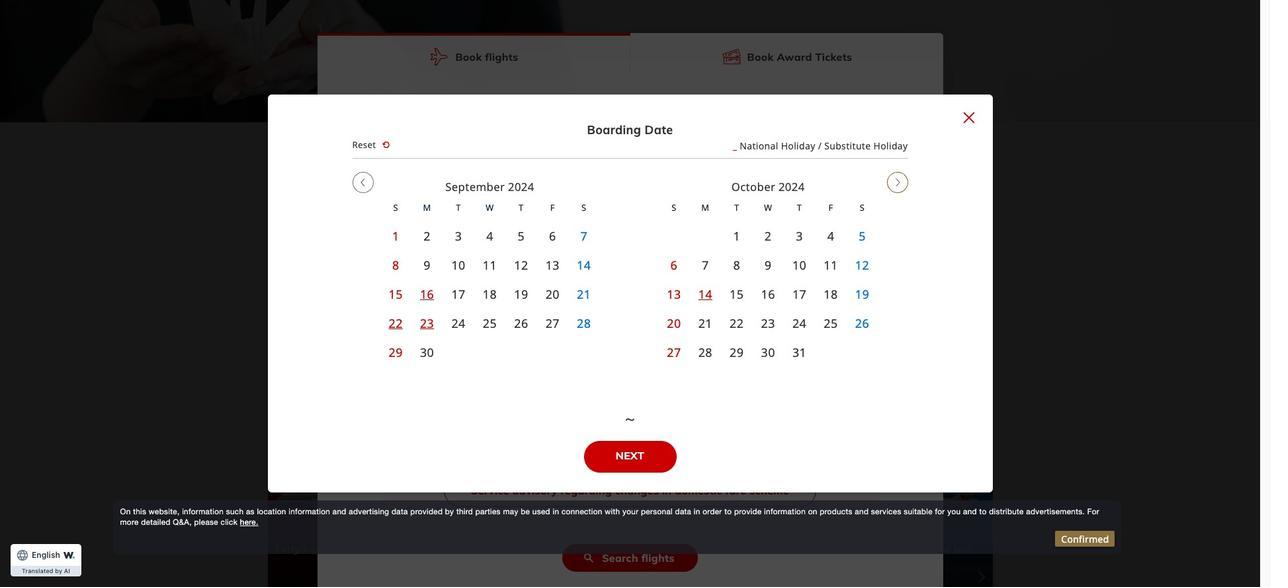 Task type: describe. For each thing, give the bounding box(es) containing it.
0 horizontal spatial 21 button
[[568, 280, 600, 309]]

used
[[533, 508, 550, 517]]

1 30 button from the left
[[412, 338, 443, 367]]

advertisements.
[[1027, 508, 1085, 517]]

monday element for 7
[[690, 195, 721, 222]]

1 date. from the left
[[393, 271, 419, 286]]

1 vertical spatial jal
[[566, 543, 581, 556]]

12 for 2nd 12 button
[[855, 257, 870, 273]]

card,
[[616, 435, 648, 449]]

friday element for 11
[[815, 195, 847, 222]]

next
[[616, 449, 645, 463]]

personal
[[641, 508, 673, 517]]

3 for 9
[[796, 228, 803, 244]]

0 horizontal spatial 13 button
[[537, 251, 568, 280]]

1 horizontal spatial 1
[[671, 264, 677, 280]]

0 horizontal spatial a
[[462, 258, 468, 273]]

third
[[457, 508, 473, 517]]

1 horizontal spatial limited
[[629, 415, 667, 429]]

0 horizontal spatial discounts
[[553, 415, 607, 429]]

if you wish to apply the discounts for jal card, shareholder, etc., please select the discount from "discounts for limited passenger" and search.
[[403, 435, 829, 465]]

3 button for 11
[[443, 222, 474, 251]]

translated by ai
[[22, 568, 70, 575]]

8 for second 8 button from left
[[733, 257, 741, 273]]

and inside if you wish to apply the discounts for jal card, shareholder, etc., please select the discount from "discounts for limited passenger" and search.
[[655, 451, 675, 465]]

1 17 button from the left
[[443, 280, 474, 309]]

fly
[[461, 543, 474, 556]]

0 horizontal spatial 20 button
[[537, 280, 568, 309]]

0 horizontal spatial class
[[381, 310, 403, 320]]

1 11 button from the left
[[474, 251, 506, 280]]

substitute
[[825, 139, 871, 152]]

1 vertical spatial with
[[543, 543, 564, 556]]

1 24 from the left
[[452, 315, 466, 331]]

19 for second 19 button
[[855, 286, 870, 302]]

please inside if you wish to apply the discounts for jal card, shareholder, etc., please select the discount from "discounts for limited passenger" and search.
[[743, 435, 776, 449]]

you inside on this website, information such as location information and advertising data provided by third parties may be used in connection with your personal data in order to provide information on products and services suitable for you and to distribute advertisements. for more detailed q&a, please click
[[948, 508, 961, 517]]

october
[[732, 179, 776, 195]]

on
[[808, 508, 818, 517]]

2 19 button from the left
[[847, 280, 878, 309]]

1 horizontal spatial 13 button
[[659, 280, 690, 309]]

2 16 button from the left
[[753, 280, 784, 309]]

1 0 from the left
[[703, 264, 709, 280]]

travel
[[907, 543, 935, 556]]

flights
[[642, 552, 675, 565]]

passenger"
[[594, 451, 653, 465]]

your
[[623, 508, 639, 517]]

4 button for 10
[[815, 222, 847, 251]]

october 2024
[[732, 179, 805, 195]]

q&a,
[[173, 518, 192, 527]]

tuesday element for 8
[[721, 195, 753, 222]]

s for sunday element related to 8
[[393, 202, 398, 214]]

2 information from the left
[[289, 508, 330, 517]]

1 t from the left
[[456, 202, 461, 214]]

+
[[468, 343, 474, 358]]

3 t from the left
[[734, 202, 739, 214]]

for down discounts
[[537, 451, 552, 465]]

11 for second 11 'button' from left
[[824, 257, 838, 273]]

for up card,
[[611, 415, 626, 429]]

1 23 button from the left
[[412, 309, 443, 338]]

special
[[855, 557, 889, 570]]

2 9 button from the left
[[753, 251, 784, 280]]

0 horizontal spatial 14 button
[[568, 251, 600, 280]]

1 vertical spatial 27
[[667, 345, 681, 360]]

0 vertical spatial discounts for limited passenger
[[638, 310, 760, 320]]

1 horizontal spatial discount
[[666, 343, 709, 358]]

september
[[446, 179, 505, 195]]

0 horizontal spatial 28 button
[[568, 309, 600, 338]]

manage bookings
[[367, 292, 449, 304]]

early-bird deals fare flash sale link
[[268, 423, 437, 588]]

airbus a350 experience a new level of comfort!
[[646, 543, 769, 584]]

1 25 button from the left
[[474, 309, 506, 338]]

1 26 button from the left
[[506, 309, 537, 338]]

s for sunday element corresponding to 6
[[672, 202, 677, 214]]

0 vertical spatial discounts
[[638, 310, 676, 320]]

1 horizontal spatial to
[[725, 508, 732, 517]]

tickets
[[815, 50, 853, 64]]

website,
[[149, 508, 180, 517]]

1 holiday from the left
[[781, 139, 816, 152]]

fare
[[354, 543, 375, 556]]

if
[[403, 435, 410, 449]]

translated
[[22, 568, 53, 575]]

2 25 button from the left
[[815, 309, 847, 338]]

0 horizontal spatial 6 button
[[537, 222, 568, 251]]

deals
[[325, 543, 351, 556]]

jal inside if you wish to apply the discounts for jal card, shareholder, etc., please select the discount from "discounts for limited passenger" and search.
[[597, 435, 613, 449]]

comfort!
[[646, 570, 688, 584]]

may
[[503, 508, 519, 517]]

boarding/ check-in
[[514, 292, 598, 304]]

2 t from the left
[[519, 202, 524, 214]]

2 22 button from the left
[[721, 309, 753, 338]]

2 data from the left
[[675, 508, 692, 517]]

search.
[[678, 451, 715, 465]]

1 9 button from the left
[[412, 251, 443, 280]]

9 for first the '9' button from left
[[424, 257, 431, 273]]

4 t from the left
[[797, 202, 802, 214]]

and left advertising
[[333, 508, 347, 517]]

next link
[[584, 442, 677, 473]]

2 29 from the left
[[730, 345, 744, 360]]

domestic flights
[[649, 433, 724, 445]]

flight
[[675, 292, 701, 304]]

confirmed
[[1062, 533, 1109, 546]]

2 17 button from the left
[[784, 280, 815, 309]]

0 vertical spatial date
[[645, 122, 673, 137]]

1 please from the left
[[393, 258, 426, 273]]

2 23 button from the left
[[753, 309, 784, 338]]

apply
[[475, 435, 504, 449]]

confirmed button
[[1056, 532, 1115, 547]]

provide
[[734, 508, 762, 517]]

1 vertical spatial 14
[[699, 286, 713, 302]]

reset button
[[352, 139, 392, 151]]

f for 13
[[550, 202, 555, 214]]

distribute
[[989, 508, 1024, 517]]

september 2024
[[446, 179, 534, 195]]

0 horizontal spatial way
[[454, 230, 475, 245]]

one-way button
[[547, 111, 713, 136]]

8 for 1st 8 button from the left
[[392, 257, 399, 273]]

9 for second the '9' button from the left
[[765, 257, 772, 273]]

1 horizontal spatial 20 button
[[659, 309, 690, 338]]

1 16 button from the left
[[412, 280, 443, 309]]

from
[[450, 451, 475, 465]]

7 for the leftmost 7 button
[[581, 228, 588, 244]]

connection
[[562, 508, 603, 517]]

dialog containing 1
[[0, 0, 1261, 588]]

4 for 10
[[828, 228, 835, 244]]

2 horizontal spatial to
[[980, 508, 987, 517]]

1 data from the left
[[392, 508, 408, 517]]

suitable
[[904, 508, 933, 517]]

1 10 button from the left
[[443, 251, 474, 280]]

17 for second 17 button from the left
[[793, 286, 807, 302]]

0 horizontal spatial select
[[429, 258, 459, 273]]

a350
[[685, 543, 710, 556]]

order
[[703, 508, 722, 517]]

1 horizontal spatial 6 button
[[659, 251, 690, 280]]

1 horizontal spatial 21 button
[[690, 309, 721, 338]]

flight status link
[[639, 243, 770, 326]]

flights
[[694, 433, 724, 445]]

s for saturday "element" related to 14
[[582, 202, 587, 214]]

17 for 1st 17 button from left
[[452, 286, 466, 302]]

31
[[793, 345, 807, 360]]

next month image
[[887, 172, 908, 193]]

airbus
[[646, 543, 683, 556]]

provided
[[410, 508, 443, 517]]

1 please select a date. from the left
[[393, 258, 468, 286]]

2 22 from the left
[[730, 315, 744, 331]]

sale
[[406, 543, 426, 556]]

30 for 2nd 30 "button" from the left
[[761, 345, 775, 360]]

boarding
[[587, 122, 641, 137]]

search flights button
[[563, 545, 698, 572]]

m for 9
[[423, 202, 431, 214]]

5 button for 11
[[847, 222, 878, 251]]

1 19 button from the left
[[506, 280, 537, 309]]

30 for 2nd 30 "button" from the right
[[420, 345, 434, 360]]

1 the from the left
[[507, 435, 524, 449]]

2 8 button from the left
[[721, 251, 753, 280]]

2 horizontal spatial class
[[476, 343, 502, 358]]

4 button for 12
[[474, 222, 506, 251]]

2 0 from the left
[[732, 264, 739, 280]]

friday element for 13
[[537, 195, 568, 222]]

2 horizontal spatial limited
[[692, 310, 718, 320]]

1 vertical spatial date
[[381, 231, 400, 243]]

please inside on this website, information such as location information and advertising data provided by third parties may be used in connection with your personal data in order to provide information on products and services suitable for you and to distribute advertisements. for more detailed q&a, please click
[[194, 518, 218, 527]]

0 vertical spatial 28
[[577, 315, 591, 331]]

1 for 7
[[733, 228, 741, 244]]

new
[[499, 543, 521, 556]]

1 vertical spatial one-
[[428, 230, 454, 245]]

1 horizontal spatial 14 button
[[690, 280, 721, 309]]

1 horizontal spatial a
[[579, 258, 585, 273]]

1 22 from the left
[[389, 315, 403, 331]]

english
[[32, 551, 60, 560]]

0 horizontal spatial 27 button
[[537, 309, 568, 338]]

and left services
[[855, 508, 869, 517]]

s for 12 saturday "element"
[[860, 202, 865, 214]]

early-
[[276, 543, 303, 556]]

location
[[257, 508, 286, 517]]

1 horizontal spatial in
[[590, 292, 598, 304]]

this
[[133, 508, 146, 517]]

0 horizontal spatial in
[[553, 508, 559, 517]]

way inside button
[[632, 116, 654, 130]]

here. link
[[240, 518, 258, 527]]

wednesday element for 11
[[474, 195, 506, 222]]

1 button for 9
[[380, 222, 412, 251]]

1 horizontal spatial class
[[441, 343, 466, 358]]

0 vertical spatial passenger
[[720, 310, 760, 320]]

1 vertical spatial 28
[[699, 345, 713, 360]]

2 29 button from the left
[[721, 338, 753, 367]]

2 26 from the left
[[855, 315, 870, 331]]

1 horizontal spatial 28 button
[[690, 338, 721, 367]]

19 for first 19 button from the left
[[514, 286, 528, 302]]

2 24 from the left
[[793, 315, 807, 331]]

1 vertical spatial passenger
[[670, 415, 727, 429]]

2 15 button from the left
[[721, 280, 753, 309]]

w for 11
[[486, 202, 494, 214]]

20 for 20 button to the right
[[667, 315, 681, 331]]

flash
[[378, 543, 403, 556]]

1 26 from the left
[[514, 315, 528, 331]]

sunday element for 8
[[380, 195, 412, 222]]

1 horizontal spatial select
[[546, 258, 576, 273]]

1 vertical spatial discounts for limited passenger
[[553, 415, 727, 429]]

2 please select a date. from the left
[[510, 258, 585, 286]]

f for 11
[[829, 202, 833, 214]]

13 for the rightmost 13 button
[[667, 286, 681, 302]]

for right discounts
[[579, 435, 594, 449]]

w for 9
[[764, 202, 772, 214]]

2 18 button from the left
[[815, 280, 847, 309]]

fare!
[[922, 557, 944, 570]]

5 for 11
[[859, 228, 866, 244]]

6 for the 6 button to the left
[[549, 228, 556, 244]]

2024 for 12
[[508, 179, 534, 195]]

boarding date
[[587, 122, 673, 137]]

1 25 from the left
[[483, 315, 497, 331]]

discounts
[[527, 435, 576, 449]]

into
[[477, 543, 496, 556]]

level
[[734, 557, 756, 570]]

flight status
[[675, 292, 734, 304]]

saver
[[892, 557, 919, 570]]



Task type: locate. For each thing, give the bounding box(es) containing it.
award
[[777, 50, 812, 64]]

for down flight
[[679, 310, 689, 320]]

and down domestic
[[655, 451, 675, 465]]

2 2024 from the left
[[779, 179, 805, 195]]

15 for 1st 15 button from left
[[389, 286, 403, 302]]

3 down october 2024
[[796, 228, 803, 244]]

2 tuesday element from the left
[[721, 195, 753, 222]]

10 button up bookings
[[443, 251, 474, 280]]

0 horizontal spatial 26 button
[[506, 309, 537, 338]]

2 horizontal spatial 1
[[733, 228, 741, 244]]

0 horizontal spatial please select a date.
[[393, 258, 468, 286]]

12 up receipts/
[[855, 257, 870, 273]]

1 24 button from the left
[[443, 309, 474, 338]]

1 horizontal spatial 9
[[765, 257, 772, 273]]

book inside "link"
[[747, 50, 774, 64]]

wish
[[435, 435, 459, 449]]

1 s from the left
[[393, 202, 398, 214]]

2 wednesday element from the left
[[753, 195, 784, 222]]

1 1 button from the left
[[380, 222, 412, 251]]

2 button for 10
[[412, 222, 443, 251]]

1 horizontal spatial 23
[[761, 315, 775, 331]]

1 18 button from the left
[[474, 280, 506, 309]]

0 horizontal spatial 6
[[549, 228, 556, 244]]

class down the manage
[[381, 310, 403, 320]]

book for book early and travel for less with special saver fare!
[[831, 543, 856, 556]]

status
[[704, 292, 734, 304]]

26 down the boarding/
[[514, 315, 528, 331]]

for
[[1088, 508, 1100, 517]]

13 up boarding/ check-in
[[546, 257, 560, 273]]

detailed
[[141, 518, 171, 527]]

0 horizontal spatial 12 button
[[506, 251, 537, 280]]

1 2 button from the left
[[412, 222, 443, 251]]

2 5 from the left
[[859, 228, 866, 244]]

services
[[871, 508, 902, 517]]

22
[[389, 315, 403, 331], [730, 315, 744, 331]]

2024 right september
[[508, 179, 534, 195]]

and inside book early and travel for less with special saver fare!
[[886, 543, 904, 556]]

0 horizontal spatial monday element
[[412, 195, 443, 222]]

w down "september 2024"
[[486, 202, 494, 214]]

14 button up no discount
[[690, 280, 721, 309]]

1 vertical spatial one-way
[[428, 230, 475, 245]]

by left ai
[[55, 568, 62, 575]]

13 for 13 button to the left
[[546, 257, 560, 273]]

20 button
[[537, 280, 568, 309], [659, 309, 690, 338]]

0 horizontal spatial 11 button
[[474, 251, 506, 280]]

select up boarding/ check-in
[[546, 258, 576, 273]]

2 friday element from the left
[[815, 195, 847, 222]]

4 down "september 2024"
[[486, 228, 494, 244]]

new
[[711, 557, 731, 570]]

2 17 from the left
[[793, 286, 807, 302]]

0 horizontal spatial date
[[381, 231, 400, 243]]

0 horizontal spatial 16
[[420, 286, 434, 302]]

0 horizontal spatial 20
[[546, 286, 560, 302]]

0 vertical spatial 7
[[581, 228, 588, 244]]

25 button up j
[[474, 309, 506, 338]]

monday element for 9
[[412, 195, 443, 222]]

1 10 from the left
[[452, 257, 466, 273]]

to inside if you wish to apply the discounts for jal card, shareholder, etc., please select the discount from "discounts for limited passenger" and search.
[[462, 435, 473, 449]]

1 22 button from the left
[[380, 309, 412, 338]]

thursday element down october 2024
[[784, 195, 815, 222]]

you right suitable
[[948, 508, 961, 517]]

thursday element
[[506, 195, 537, 222], [784, 195, 815, 222]]

manage
[[367, 292, 404, 304]]

14 button
[[568, 251, 600, 280], [690, 280, 721, 309]]

sunday element for 6
[[659, 195, 690, 222]]

early
[[859, 543, 883, 556]]

0 horizontal spatial 3
[[455, 228, 462, 244]]

4 for 12
[[486, 228, 494, 244]]

18 button left certificates
[[815, 280, 847, 309]]

1 horizontal spatial 29
[[730, 345, 744, 360]]

14
[[577, 257, 591, 273], [699, 286, 713, 302]]

7 button
[[568, 222, 600, 251], [690, 251, 721, 280]]

16 right the manage
[[420, 286, 434, 302]]

for
[[679, 310, 689, 320], [611, 415, 626, 429], [579, 435, 594, 449], [537, 451, 552, 465], [935, 508, 945, 517], [937, 543, 952, 556]]

1 horizontal spatial 5 button
[[847, 222, 878, 251]]

1 15 button from the left
[[380, 280, 412, 309]]

discount right no
[[666, 343, 709, 358]]

2 11 button from the left
[[815, 251, 847, 280]]

2 2 from the left
[[765, 228, 772, 244]]

16 right status
[[761, 286, 775, 302]]

23 for second 23 button from right
[[420, 315, 434, 331]]

1 information from the left
[[182, 508, 224, 517]]

passenger down status
[[720, 310, 760, 320]]

2 button up bookings
[[412, 222, 443, 251]]

1 horizontal spatial please select a date.
[[510, 258, 585, 286]]

s
[[393, 202, 398, 214], [582, 202, 587, 214], [672, 202, 677, 214], [860, 202, 865, 214]]

1 horizontal spatial f
[[829, 202, 833, 214]]

13 button
[[537, 251, 568, 280], [659, 280, 690, 309]]

0 horizontal spatial w
[[486, 202, 494, 214]]

0 horizontal spatial 21
[[577, 286, 591, 302]]

0 vertical spatial 21
[[577, 286, 591, 302]]

18 button
[[474, 280, 506, 309], [815, 280, 847, 309]]

1 horizontal spatial 21
[[699, 315, 713, 331]]

select inside if you wish to apply the discounts for jal card, shareholder, etc., please select the discount from "discounts for limited passenger" and search.
[[779, 435, 809, 449]]

2 1 button from the left
[[721, 222, 753, 251]]

1 m from the left
[[423, 202, 431, 214]]

1 friday element from the left
[[537, 195, 568, 222]]

1 horizontal spatial 20
[[667, 315, 681, 331]]

t down september
[[456, 202, 461, 214]]

you inside if you wish to apply the discounts for jal card, shareholder, etc., please select the discount from "discounts for limited passenger" and search.
[[413, 435, 432, 449]]

0 horizontal spatial 23
[[420, 315, 434, 331]]

limited up card,
[[629, 415, 667, 429]]

1 vertical spatial discounts
[[553, 415, 607, 429]]

5 down "september 2024"
[[518, 228, 525, 244]]

receipts/ boarding certificates
[[805, 292, 901, 318]]

please
[[743, 435, 776, 449], [194, 518, 218, 527]]

and
[[655, 451, 675, 465], [333, 508, 347, 517], [855, 508, 869, 517], [963, 508, 977, 517], [886, 543, 904, 556]]

3 button down october 2024
[[784, 222, 815, 251]]

6 for rightmost the 6 button
[[671, 257, 678, 273]]

30 button
[[412, 338, 443, 367], [753, 338, 784, 367]]

1 horizontal spatial book
[[831, 543, 856, 556]]

1 for 9
[[392, 228, 399, 244]]

0 horizontal spatial 2 button
[[412, 222, 443, 251]]

6
[[549, 228, 556, 244], [671, 257, 678, 273]]

8 up the manage
[[392, 257, 399, 273]]

jal up passenger"
[[597, 435, 613, 449]]

29 button
[[380, 338, 412, 367], [721, 338, 753, 367]]

search flights
[[602, 552, 675, 565]]

0 horizontal spatial 10
[[452, 257, 466, 273]]

24 button
[[443, 309, 474, 338], [784, 309, 815, 338]]

fly into new sky with jal link
[[453, 423, 622, 588]]

discounts down flight
[[638, 310, 676, 320]]

no
[[649, 343, 664, 358]]

24 button up economy class + class j
[[443, 309, 474, 338]]

28 button down the check- on the left
[[568, 309, 600, 338]]

0 horizontal spatial sunday element
[[380, 195, 412, 222]]

2 the from the left
[[812, 435, 829, 449]]

w
[[486, 202, 494, 214], [764, 202, 772, 214]]

2 holiday from the left
[[874, 139, 908, 152]]

2 3 button from the left
[[784, 222, 815, 251]]

3 button
[[443, 222, 474, 251], [784, 222, 815, 251]]

date up 'manage bookings' link
[[381, 231, 400, 243]]

discounts for limited passenger up card,
[[553, 415, 727, 429]]

in
[[590, 292, 598, 304], [553, 508, 559, 517], [694, 508, 701, 517]]

2 26 button from the left
[[847, 309, 878, 338]]

1 vertical spatial by
[[55, 568, 62, 575]]

1 19 from the left
[[514, 286, 528, 302]]

2 for 10
[[424, 228, 431, 244]]

1 horizontal spatial 17 button
[[784, 280, 815, 309]]

0 vertical spatial 27
[[546, 315, 560, 331]]

7 for rightmost 7 button
[[702, 257, 709, 273]]

book inside book early and travel for less with special saver fare!
[[831, 543, 856, 556]]

m for 7
[[702, 202, 710, 214]]

1 horizontal spatial 0
[[732, 264, 739, 280]]

1 2024 from the left
[[508, 179, 534, 195]]

1 12 from the left
[[514, 257, 528, 273]]

data right personal
[[675, 508, 692, 517]]

2 19 from the left
[[855, 286, 870, 302]]

28 down the check- on the left
[[577, 315, 591, 331]]

0 horizontal spatial jal
[[566, 543, 581, 556]]

2 12 button from the left
[[847, 251, 878, 280]]

1 18 from the left
[[483, 286, 497, 302]]

1 horizontal spatial 3
[[796, 228, 803, 244]]

15 right flight
[[730, 286, 744, 302]]

0 horizontal spatial friday element
[[537, 195, 568, 222]]

0 horizontal spatial 7 button
[[568, 222, 600, 251]]

tuesday element
[[443, 195, 474, 222], [721, 195, 753, 222]]

jal down connection
[[566, 543, 581, 556]]

21 button down flight status
[[690, 309, 721, 338]]

14 button up the check- on the left
[[568, 251, 600, 280]]

0 horizontal spatial date.
[[393, 271, 419, 286]]

national
[[740, 139, 779, 152]]

1 3 from the left
[[455, 228, 462, 244]]

0 horizontal spatial 19 button
[[506, 280, 537, 309]]

wovn.io | make your website multilingual image
[[62, 552, 76, 559]]

0 horizontal spatial 30
[[420, 345, 434, 360]]

check-
[[560, 292, 590, 304]]

1 horizontal spatial please
[[510, 258, 543, 273]]

1 3 button from the left
[[443, 222, 474, 251]]

1 15 from the left
[[389, 286, 403, 302]]

to up 'from'
[[462, 435, 473, 449]]

saturday element
[[568, 195, 600, 222], [847, 195, 878, 222]]

please select a date. up bookings
[[393, 258, 468, 286]]

book early and travel for less with special saver fare! link
[[824, 423, 993, 588]]

21 button right the boarding/
[[568, 280, 600, 309]]

date
[[645, 122, 673, 137], [381, 231, 400, 243]]

for up fare!
[[937, 543, 952, 556]]

1 f from the left
[[550, 202, 555, 214]]

5 button for 13
[[506, 222, 537, 251]]

1 horizontal spatial monday element
[[690, 195, 721, 222]]

1 5 from the left
[[518, 228, 525, 244]]

0 horizontal spatial 18 button
[[474, 280, 506, 309]]

no discount
[[649, 343, 709, 358]]

27 button down boarding/ check-in
[[537, 309, 568, 338]]

please up the manage bookings
[[393, 258, 426, 273]]

1 horizontal spatial w
[[764, 202, 772, 214]]

j
[[504, 343, 507, 358]]

1 horizontal spatial please
[[743, 435, 776, 449]]

2 please from the left
[[510, 258, 543, 273]]

5 for 13
[[518, 228, 525, 244]]

16 button
[[412, 280, 443, 309], [753, 280, 784, 309]]

1 11 from the left
[[483, 257, 497, 273]]

15 for 1st 15 button from right
[[730, 286, 744, 302]]

0 horizontal spatial one-way
[[428, 230, 475, 245]]

1 horizontal spatial 30 button
[[753, 338, 784, 367]]

6 button up boarding/ check-in
[[537, 222, 568, 251]]

0 horizontal spatial 9
[[424, 257, 431, 273]]

1 9 from the left
[[424, 257, 431, 273]]

2 date. from the left
[[510, 271, 536, 286]]

23 down bookings
[[420, 315, 434, 331]]

by inside on this website, information such as location information and advertising data provided by third parties may be used in connection with your personal data in order to provide information on products and services suitable for you and to distribute advertisements. for more detailed q&a, please click
[[445, 508, 454, 517]]

3 button down september
[[443, 222, 474, 251]]

29 button down the manage
[[380, 338, 412, 367]]

for inside on this website, information such as location information and advertising data provided by third parties may be used in connection with your personal data in order to provide information on products and services suitable for you and to distribute advertisements. for more detailed q&a, please click
[[935, 508, 945, 517]]

28
[[577, 315, 591, 331], [699, 345, 713, 360]]

0 horizontal spatial 28
[[577, 315, 591, 331]]

class
[[381, 310, 403, 320], [441, 343, 466, 358], [476, 343, 502, 358]]

2 vertical spatial with
[[831, 557, 852, 570]]

1 8 button from the left
[[380, 251, 412, 280]]

holiday up next month icon
[[874, 139, 908, 152]]

book for book award tickets
[[747, 50, 774, 64]]

1 horizontal spatial 7 button
[[690, 251, 721, 280]]

None text field
[[681, 160, 833, 212]]

shareholder,
[[651, 435, 715, 449]]

1 horizontal spatial information
[[289, 508, 330, 517]]

None text field
[[414, 160, 566, 212]]

book award tickets link
[[630, 33, 943, 81]]

9
[[424, 257, 431, 273], [765, 257, 772, 273]]

16 button right the manage
[[412, 280, 443, 309]]

discounts
[[638, 310, 676, 320], [553, 415, 607, 429]]

parties
[[476, 508, 501, 517]]

class left j
[[476, 343, 502, 358]]

11
[[483, 257, 497, 273], [824, 257, 838, 273]]

1 29 button from the left
[[380, 338, 412, 367]]

search
[[602, 552, 639, 565]]

fly into new sky with jal
[[461, 543, 581, 556]]

2 horizontal spatial in
[[694, 508, 701, 517]]

2 8 from the left
[[733, 257, 741, 273]]

2 9 from the left
[[765, 257, 772, 273]]

18
[[483, 286, 497, 302], [824, 286, 838, 302]]

friday element
[[537, 195, 568, 222], [815, 195, 847, 222]]

f
[[550, 202, 555, 214], [829, 202, 833, 214]]

to left distribute
[[980, 508, 987, 517]]

8 button up status
[[721, 251, 753, 280]]

1 monday element from the left
[[412, 195, 443, 222]]

one- inside button
[[606, 116, 632, 130]]

1 button up the manage
[[380, 222, 412, 251]]

2 10 from the left
[[793, 257, 807, 273]]

manage bookings link
[[342, 243, 473, 326]]

25 down receipts/
[[824, 315, 838, 331]]

1 horizontal spatial 19 button
[[847, 280, 878, 309]]

to right order
[[725, 508, 732, 517]]

14 up no discount
[[699, 286, 713, 302]]

0 up status
[[732, 264, 739, 280]]

saturday element for 14
[[568, 195, 600, 222]]

20 for 20 button to the left
[[546, 286, 560, 302]]

25 up economy class + class j
[[483, 315, 497, 331]]

2 saturday element from the left
[[847, 195, 878, 222]]

1 w from the left
[[486, 202, 494, 214]]

1 horizontal spatial 16
[[761, 286, 775, 302]]

22 button
[[380, 309, 412, 338], [721, 309, 753, 338]]

24 up 31
[[793, 315, 807, 331]]

25 button down receipts/
[[815, 309, 847, 338]]

26 down receipts/
[[855, 315, 870, 331]]

in left order
[[694, 508, 701, 517]]

2 18 from the left
[[824, 286, 838, 302]]

early-bird deals fare flash sale
[[276, 543, 426, 556]]

and left distribute
[[963, 508, 977, 517]]

13
[[546, 257, 560, 273], [667, 286, 681, 302]]

date. up the manage bookings
[[393, 271, 419, 286]]

19 button
[[506, 280, 537, 309], [847, 280, 878, 309]]

wednesday element for 9
[[753, 195, 784, 222]]

0 horizontal spatial 16 button
[[412, 280, 443, 309]]

please
[[393, 258, 426, 273], [510, 258, 543, 273]]

2 10 button from the left
[[784, 251, 815, 280]]

15 button up the economy
[[380, 280, 412, 309]]

0 horizontal spatial 23 button
[[412, 309, 443, 338]]

with inside book early and travel for less with special saver fare!
[[831, 557, 852, 570]]

1 button down october
[[721, 222, 753, 251]]

previous month image
[[352, 172, 374, 193]]

1 17 from the left
[[452, 286, 466, 302]]

18 left the boarding/
[[483, 286, 497, 302]]

1 button for 7
[[721, 222, 753, 251]]

5 button down "september 2024"
[[506, 222, 537, 251]]

1 horizontal spatial holiday
[[874, 139, 908, 152]]

2 16 from the left
[[761, 286, 775, 302]]

5
[[518, 228, 525, 244], [859, 228, 866, 244]]

30 left 31
[[761, 345, 775, 360]]

2 s from the left
[[582, 202, 587, 214]]

0 horizontal spatial m
[[423, 202, 431, 214]]

3 for 11
[[455, 228, 462, 244]]

1 horizontal spatial 2
[[765, 228, 772, 244]]

you right if
[[413, 435, 432, 449]]

3 information from the left
[[764, 508, 806, 517]]

1 16 from the left
[[420, 286, 434, 302]]

2 12 from the left
[[855, 257, 870, 273]]

1 4 from the left
[[486, 228, 494, 244]]

1 vertical spatial 20
[[667, 315, 681, 331]]

2024 for 10
[[779, 179, 805, 195]]

2 4 from the left
[[828, 228, 835, 244]]

8 button
[[380, 251, 412, 280], [721, 251, 753, 280]]

1 30 from the left
[[420, 345, 434, 360]]

please select a date. up boarding/ check-in
[[510, 258, 585, 286]]

products
[[820, 508, 853, 517]]

discount down if
[[403, 451, 447, 465]]

with inside on this website, information such as location information and advertising data provided by third parties may be used in connection with your personal data in order to provide information on products and services suitable for you and to distribute advertisements. for more detailed q&a, please click
[[605, 508, 620, 517]]

boarding/
[[514, 292, 560, 304]]

by
[[445, 508, 454, 517], [55, 568, 62, 575]]

17 button left receipts/
[[784, 280, 815, 309]]

2 button
[[412, 222, 443, 251], [753, 222, 784, 251]]

1 sunday element from the left
[[380, 195, 412, 222]]

1 vertical spatial discount
[[403, 451, 447, 465]]

a
[[462, 258, 468, 273], [579, 258, 585, 273], [702, 557, 708, 570]]

2 w from the left
[[764, 202, 772, 214]]

book award tickets tab list
[[317, 33, 943, 81]]

1 thursday element from the left
[[506, 195, 537, 222]]

22 down the manage
[[389, 315, 403, 331]]

0 vertical spatial one-way
[[606, 116, 654, 130]]

2 25 from the left
[[824, 315, 838, 331]]

1 horizontal spatial friday element
[[815, 195, 847, 222]]

1
[[392, 228, 399, 244], [733, 228, 741, 244], [671, 264, 677, 280]]

2 button for 8
[[753, 222, 784, 251]]

1 horizontal spatial saturday element
[[847, 195, 878, 222]]

4 button up receipts/
[[815, 222, 847, 251]]

tuesday element down september
[[443, 195, 474, 222]]

3 s from the left
[[672, 202, 677, 214]]

1 29 from the left
[[389, 345, 403, 360]]

0 horizontal spatial 10 button
[[443, 251, 474, 280]]

limited inside if you wish to apply the discounts for jal card, shareholder, etc., please select the discount from "discounts for limited passenger" and search.
[[555, 451, 591, 465]]

the
[[507, 435, 524, 449], [812, 435, 829, 449]]

1 horizontal spatial way
[[632, 116, 654, 130]]

1 horizontal spatial date
[[645, 122, 673, 137]]

tuesday element for 10
[[443, 195, 474, 222]]

1 horizontal spatial 27 button
[[659, 338, 690, 367]]

dialog
[[0, 0, 1261, 588]]

1 8 from the left
[[392, 257, 399, 273]]

1 vertical spatial limited
[[629, 415, 667, 429]]

1 5 button from the left
[[506, 222, 537, 251]]

a inside airbus a350 experience a new level of comfort!
[[702, 557, 708, 570]]

2 30 button from the left
[[753, 338, 784, 367]]

1 saturday element from the left
[[568, 195, 600, 222]]

1 horizontal spatial 12
[[855, 257, 870, 273]]

3 button for 9
[[784, 222, 815, 251]]

29 down the manage
[[389, 345, 403, 360]]

in right used
[[553, 508, 559, 517]]

monday element
[[412, 195, 443, 222], [690, 195, 721, 222]]

27 down boarding/ check-in
[[546, 315, 560, 331]]

of
[[759, 557, 769, 570]]

wednesday element
[[474, 195, 506, 222], [753, 195, 784, 222]]

_
[[733, 139, 737, 152]]

0 horizontal spatial 27
[[546, 315, 560, 331]]

12 for 2nd 12 button from right
[[514, 257, 528, 273]]

2 horizontal spatial information
[[764, 508, 806, 517]]

such
[[226, 508, 244, 517]]

17 up boarding
[[793, 286, 807, 302]]

class left +
[[441, 343, 466, 358]]

0 horizontal spatial 29 button
[[380, 338, 412, 367]]

sunday element
[[380, 195, 412, 222], [659, 195, 690, 222]]

2 monday element from the left
[[690, 195, 721, 222]]

0 horizontal spatial please
[[393, 258, 426, 273]]

2 down october 2024
[[765, 228, 772, 244]]

2 24 button from the left
[[784, 309, 815, 338]]

one-way inside button
[[606, 116, 654, 130]]

1 23 from the left
[[420, 315, 434, 331]]

2 11 from the left
[[824, 257, 838, 273]]

9 button
[[412, 251, 443, 280], [753, 251, 784, 280]]

m
[[423, 202, 431, 214], [702, 202, 710, 214]]

0 horizontal spatial 15
[[389, 286, 403, 302]]

for inside book early and travel for less with special saver fare!
[[937, 543, 952, 556]]

0 vertical spatial one-
[[606, 116, 632, 130]]

0 horizontal spatial 1
[[392, 228, 399, 244]]

t down "september 2024"
[[519, 202, 524, 214]]

_ national holiday / substitute holiday
[[733, 139, 908, 152]]

19 button right boarding
[[847, 280, 878, 309]]

thursday element for 12
[[506, 195, 537, 222]]

27 right no
[[667, 345, 681, 360]]

2 m from the left
[[702, 202, 710, 214]]

0 vertical spatial with
[[605, 508, 620, 517]]

consent banner dialog
[[113, 501, 1122, 555]]

27 button down flight
[[659, 338, 690, 367]]

1 horizontal spatial sunday element
[[659, 195, 690, 222]]

10 button up boarding
[[784, 251, 815, 280]]

1 horizontal spatial 19
[[855, 286, 870, 302]]

0 vertical spatial 14
[[577, 257, 591, 273]]

with left special
[[831, 557, 852, 570]]

please up the boarding/
[[510, 258, 543, 273]]

holiday left /
[[781, 139, 816, 152]]

0 vertical spatial book
[[747, 50, 774, 64]]

27
[[546, 315, 560, 331], [667, 345, 681, 360]]

1 wednesday element from the left
[[474, 195, 506, 222]]

0 up flight status
[[703, 264, 709, 280]]

11 for 1st 11 'button'
[[483, 257, 497, 273]]

with right sky
[[543, 543, 564, 556]]

1 horizontal spatial discounts
[[638, 310, 676, 320]]

2 for 8
[[765, 228, 772, 244]]

more
[[120, 518, 139, 527]]

book left award
[[747, 50, 774, 64]]

0 horizontal spatial wednesday element
[[474, 195, 506, 222]]

click
[[221, 518, 238, 527]]

saturday element for 12
[[847, 195, 878, 222]]

thursday element for 10
[[784, 195, 815, 222]]

discount inside if you wish to apply the discounts for jal card, shareholder, etc., please select the discount from "discounts for limited passenger" and search.
[[403, 451, 447, 465]]

book award tickets
[[747, 50, 853, 64]]

bird
[[303, 543, 323, 556]]

1 horizontal spatial 13
[[667, 286, 681, 302]]

23 for first 23 button from right
[[761, 315, 775, 331]]

1 horizontal spatial 18
[[824, 286, 838, 302]]

sky
[[523, 543, 540, 556]]

1 12 button from the left
[[506, 251, 537, 280]]

0 vertical spatial please
[[743, 435, 776, 449]]

1 button
[[380, 222, 412, 251], [721, 222, 753, 251]]

1 horizontal spatial with
[[605, 508, 620, 517]]

select up bookings
[[429, 258, 459, 273]]

～
[[625, 412, 636, 428]]



Task type: vqa. For each thing, say whether or not it's contained in the screenshot.


